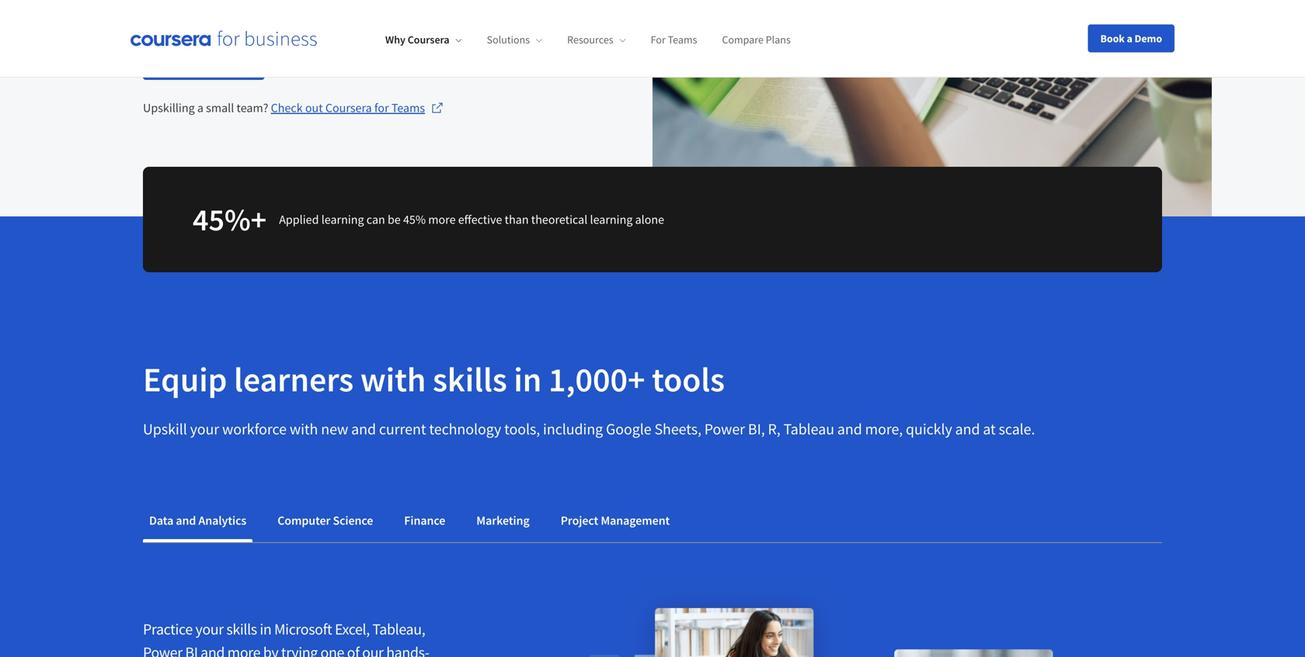 Task type: vqa. For each thing, say whether or not it's contained in the screenshot.
Start 7-day Free Trial
no



Task type: locate. For each thing, give the bounding box(es) containing it.
for
[[651, 33, 666, 47]]

guided projects: data & analytics image image
[[518, 581, 1125, 658]]

0 vertical spatial teams
[[668, 33, 697, 47]]

finance
[[404, 514, 445, 529]]

and right the data
[[176, 514, 196, 529]]

power down practice
[[143, 644, 182, 658]]

0 horizontal spatial skills
[[226, 620, 257, 640]]

0 horizontal spatial teams
[[391, 100, 425, 116]]

0 vertical spatial in
[[514, 358, 542, 401]]

more left by
[[227, 644, 260, 658]]

with up current
[[360, 358, 426, 401]]

your inside practice your skills in microsoft excel, tableau, power bi and more by trying one of our hands
[[195, 620, 224, 640]]

your up bi
[[195, 620, 224, 640]]

1 vertical spatial coursera
[[325, 100, 372, 116]]

and
[[351, 420, 376, 439], [837, 420, 862, 439], [955, 420, 980, 439], [176, 514, 196, 529], [201, 644, 225, 658]]

a inside button
[[1127, 31, 1132, 45]]

practice
[[143, 620, 193, 640]]

new
[[321, 420, 348, 439]]

0 vertical spatial coursera
[[408, 33, 450, 47]]

be
[[388, 212, 401, 228]]

0 vertical spatial more
[[428, 212, 456, 228]]

1 vertical spatial power
[[143, 644, 182, 658]]

learning left alone
[[590, 212, 633, 228]]

learners
[[234, 358, 354, 401]]

1 vertical spatial skills
[[226, 620, 257, 640]]

and left more,
[[837, 420, 862, 439]]

for teams link
[[651, 33, 697, 47]]

upskill your workforce with new and current technology tools, including google sheets, power bi, r, tableau and more, quickly and at scale.
[[143, 420, 1035, 439]]

equip
[[143, 358, 227, 401]]

check
[[271, 100, 303, 116]]

1 horizontal spatial in
[[514, 358, 542, 401]]

1 horizontal spatial learning
[[590, 212, 633, 228]]

power left bi,
[[704, 420, 745, 439]]

google
[[606, 420, 651, 439]]

teams
[[668, 33, 697, 47], [391, 100, 425, 116]]

with left "new"
[[290, 420, 318, 439]]

your for practice
[[195, 620, 224, 640]]

power
[[704, 420, 745, 439], [143, 644, 182, 658]]

our
[[362, 644, 383, 658]]

more right 45%
[[428, 212, 456, 228]]

1 vertical spatial more
[[227, 644, 260, 658]]

book
[[1100, 31, 1125, 45]]

0 vertical spatial a
[[1127, 31, 1132, 45]]

coursera right why
[[408, 33, 450, 47]]

0 horizontal spatial a
[[197, 100, 203, 116]]

for
[[374, 100, 389, 116]]

1 vertical spatial your
[[195, 620, 224, 640]]

in up by
[[260, 620, 271, 640]]

compare plans
[[722, 33, 791, 47]]

0 vertical spatial your
[[190, 420, 219, 439]]

scale.
[[999, 420, 1035, 439]]

your right upskill at the bottom of page
[[190, 420, 219, 439]]

and right "new"
[[351, 420, 376, 439]]

solutions
[[487, 33, 530, 47]]

45%+
[[193, 200, 267, 239]]

more
[[428, 212, 456, 228], [227, 644, 260, 658]]

your for upskill
[[190, 420, 219, 439]]

1 horizontal spatial skills
[[433, 358, 507, 401]]

in
[[514, 358, 542, 401], [260, 620, 271, 640]]

coursera
[[408, 33, 450, 47], [325, 100, 372, 116]]

compare
[[722, 33, 764, 47]]

a for book
[[1127, 31, 1132, 45]]

bi,
[[748, 420, 765, 439]]

a right book at the top of the page
[[1127, 31, 1132, 45]]

effective
[[458, 212, 502, 228]]

0 horizontal spatial learning
[[321, 212, 364, 228]]

0 horizontal spatial with
[[290, 420, 318, 439]]

computer science button
[[271, 503, 379, 540]]

at
[[983, 420, 996, 439]]

in inside practice your skills in microsoft excel, tableau, power bi and more by trying one of our hands
[[260, 620, 271, 640]]

check out coursera for teams
[[271, 100, 425, 116]]

project management button
[[554, 503, 676, 540]]

why
[[385, 33, 405, 47]]

a left small
[[197, 100, 203, 116]]

1 horizontal spatial power
[[704, 420, 745, 439]]

data and analytics button
[[143, 503, 253, 540]]

a
[[1127, 31, 1132, 45], [197, 100, 203, 116]]

one
[[320, 644, 344, 658]]

1 horizontal spatial coursera
[[408, 33, 450, 47]]

1 vertical spatial teams
[[391, 100, 425, 116]]

trying
[[281, 644, 318, 658]]

0 horizontal spatial power
[[143, 644, 182, 658]]

0 horizontal spatial coursera
[[325, 100, 372, 116]]

1 horizontal spatial teams
[[668, 33, 697, 47]]

your
[[190, 420, 219, 439], [195, 620, 224, 640]]

out
[[305, 100, 323, 116]]

1 horizontal spatial a
[[1127, 31, 1132, 45]]

learning left can
[[321, 212, 364, 228]]

current
[[379, 420, 426, 439]]

45%
[[403, 212, 426, 228]]

skills
[[433, 358, 507, 401], [226, 620, 257, 640]]

content tabs tab list
[[143, 503, 1162, 543]]

resources link
[[567, 33, 626, 47]]

more inside practice your skills in microsoft excel, tableau, power bi and more by trying one of our hands
[[227, 644, 260, 658]]

learning
[[321, 212, 364, 228], [590, 212, 633, 228]]

finance button
[[398, 503, 452, 540]]

coursera left for
[[325, 100, 372, 116]]

0 horizontal spatial in
[[260, 620, 271, 640]]

science
[[333, 514, 373, 529]]

1 vertical spatial with
[[290, 420, 318, 439]]

0 vertical spatial power
[[704, 420, 745, 439]]

0 horizontal spatial more
[[227, 644, 260, 658]]

with
[[360, 358, 426, 401], [290, 420, 318, 439]]

excel,
[[335, 620, 370, 640]]

demo
[[1135, 31, 1162, 45]]

and right bi
[[201, 644, 225, 658]]

skills left microsoft
[[226, 620, 257, 640]]

1 vertical spatial a
[[197, 100, 203, 116]]

in up tools,
[[514, 358, 542, 401]]

skills up 'technology'
[[433, 358, 507, 401]]

1 vertical spatial in
[[260, 620, 271, 640]]

1 horizontal spatial with
[[360, 358, 426, 401]]



Task type: describe. For each thing, give the bounding box(es) containing it.
and inside practice your skills in microsoft excel, tableau, power bi and more by trying one of our hands
[[201, 644, 225, 658]]

than
[[505, 212, 529, 228]]

teams inside check out coursera for teams link
[[391, 100, 425, 116]]

a for upskilling
[[197, 100, 203, 116]]

2 learning from the left
[[590, 212, 633, 228]]

for teams
[[651, 33, 697, 47]]

data
[[149, 514, 173, 529]]

applied
[[279, 212, 319, 228]]

practice your skills in microsoft excel, tableau, power bi and more by trying one of our hands
[[143, 620, 440, 658]]

technology
[[429, 420, 501, 439]]

r,
[[768, 420, 780, 439]]

compare plans link
[[722, 33, 791, 47]]

analytics
[[198, 514, 246, 529]]

tableau
[[784, 420, 834, 439]]

applied learning can be 45% more effective than theoretical learning alone
[[279, 212, 664, 228]]

and inside button
[[176, 514, 196, 529]]

tools
[[652, 358, 725, 401]]

tableau,
[[372, 620, 425, 640]]

upskilling a small team?
[[143, 100, 271, 116]]

sheets,
[[654, 420, 701, 439]]

computer science
[[277, 514, 373, 529]]

solutions link
[[487, 33, 542, 47]]

marketing
[[476, 514, 530, 529]]

0 vertical spatial skills
[[433, 358, 507, 401]]

small
[[206, 100, 234, 116]]

book a demo button
[[1088, 24, 1175, 52]]

theoretical
[[531, 212, 588, 228]]

coursera for business image
[[131, 31, 317, 46]]

1 horizontal spatial more
[[428, 212, 456, 228]]

project
[[561, 514, 598, 529]]

by
[[263, 644, 278, 658]]

skills inside practice your skills in microsoft excel, tableau, power bi and more by trying one of our hands
[[226, 620, 257, 640]]

tools,
[[504, 420, 540, 439]]

data and analytics
[[149, 514, 246, 529]]

book a demo
[[1100, 31, 1162, 45]]

bi
[[185, 644, 198, 658]]

quickly
[[906, 420, 952, 439]]

why coursera
[[385, 33, 450, 47]]

alone
[[635, 212, 664, 228]]

upskill
[[143, 420, 187, 439]]

more,
[[865, 420, 903, 439]]

upskilling
[[143, 100, 195, 116]]

1 learning from the left
[[321, 212, 364, 228]]

check out coursera for teams link
[[271, 99, 444, 117]]

resources
[[567, 33, 613, 47]]

can
[[367, 212, 385, 228]]

including
[[543, 420, 603, 439]]

1,000+
[[548, 358, 645, 401]]

marketing button
[[470, 503, 536, 540]]

project management
[[561, 514, 670, 529]]

team?
[[237, 100, 268, 116]]

management
[[601, 514, 670, 529]]

why coursera link
[[385, 33, 462, 47]]

of
[[347, 644, 359, 658]]

computer
[[277, 514, 330, 529]]

microsoft
[[274, 620, 332, 640]]

equip learners with skills in 1,000+ tools
[[143, 358, 725, 401]]

plans
[[766, 33, 791, 47]]

workforce
[[222, 420, 287, 439]]

0 vertical spatial with
[[360, 358, 426, 401]]

and left at at the right
[[955, 420, 980, 439]]

power inside practice your skills in microsoft excel, tableau, power bi and more by trying one of our hands
[[143, 644, 182, 658]]



